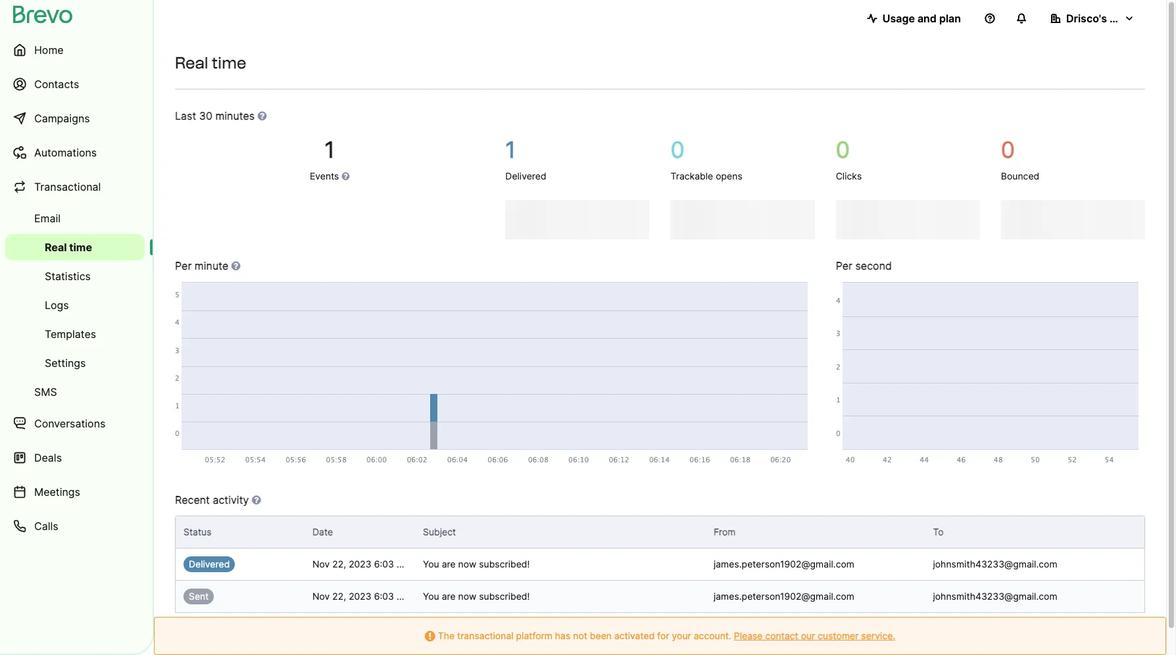 Task type: vqa. For each thing, say whether or not it's contained in the screenshot.
PER MINUTE
yes



Task type: locate. For each thing, give the bounding box(es) containing it.
2 now from the top
[[458, 591, 477, 602]]

0 up trackable
[[671, 136, 685, 163]]

1 nov 22, 2023 6:03 am from the top
[[313, 559, 411, 570]]

meetings link
[[5, 476, 145, 508]]

you
[[423, 559, 439, 570], [423, 591, 439, 602]]

nov 22, 2023 6:03 am
[[313, 559, 411, 570], [313, 591, 411, 602]]

status
[[184, 526, 212, 538]]

3 0 from the left
[[1001, 136, 1015, 163]]

0 horizontal spatial 1
[[325, 136, 335, 163]]

the transactional platform has not been activated for your account. please contact our customer service.
[[435, 630, 896, 642]]

real inside 'link'
[[45, 241, 67, 254]]

please
[[734, 630, 763, 642]]

for
[[657, 630, 670, 642]]

drisco's drinks button
[[1040, 5, 1146, 32]]

1 subscribed! from the top
[[479, 559, 530, 570]]

meetings
[[34, 486, 80, 499]]

plan
[[939, 12, 961, 25]]

from
[[714, 526, 736, 538]]

2 subscribed! from the top
[[479, 591, 530, 602]]

service.
[[862, 630, 896, 642]]

1 vertical spatial 6:03
[[374, 591, 394, 602]]

you are now subscribed!
[[423, 559, 530, 570], [423, 591, 530, 602]]

1 am from the top
[[397, 559, 411, 570]]

0 vertical spatial delivered
[[506, 170, 547, 182]]

22,
[[332, 559, 346, 570], [332, 591, 346, 602]]

2 nov 22, 2023 6:03 am from the top
[[313, 591, 411, 602]]

1 horizontal spatial 1
[[506, 136, 516, 163]]

2 are from the top
[[442, 591, 456, 602]]

logs
[[45, 299, 69, 312]]

1 22, from the top
[[332, 559, 346, 570]]

activity
[[213, 493, 249, 507]]

2 22, from the top
[[332, 591, 346, 602]]

1 vertical spatial real
[[45, 241, 67, 254]]

per for per second
[[836, 259, 853, 272]]

drisco's drinks
[[1067, 12, 1143, 25]]

opens
[[716, 170, 743, 182]]

per left second at the right of page
[[836, 259, 853, 272]]

2 2023 from the top
[[349, 591, 372, 602]]

1 vertical spatial subscribed!
[[479, 591, 530, 602]]

contacts link
[[5, 68, 145, 100]]

1 horizontal spatial delivered
[[506, 170, 547, 182]]

you up exclamation circle icon
[[423, 591, 439, 602]]

now
[[458, 559, 477, 570], [458, 591, 477, 602]]

0 vertical spatial am
[[397, 559, 411, 570]]

1 nov from the top
[[313, 559, 330, 570]]

1 6:03 from the top
[[374, 559, 394, 570]]

0 vertical spatial 2023
[[349, 559, 372, 570]]

1 vertical spatial real time
[[45, 241, 92, 254]]

nov for delivered
[[313, 559, 330, 570]]

subject
[[423, 526, 456, 538]]

1 vertical spatial am
[[397, 591, 411, 602]]

real time up 30
[[175, 53, 246, 72]]

2 you are now subscribed! from the top
[[423, 591, 530, 602]]

subscribed! for sent
[[479, 591, 530, 602]]

1 are from the top
[[442, 559, 456, 570]]

your
[[672, 630, 691, 642]]

0 vertical spatial nov 22, 2023 6:03 am
[[313, 559, 411, 570]]

0 vertical spatial james.peterson1902@gmail.com
[[714, 559, 855, 570]]

2 nov from the top
[[313, 591, 330, 602]]

time up statistics link at the left of page
[[69, 241, 92, 254]]

calls link
[[5, 511, 145, 542]]

0 vertical spatial now
[[458, 559, 477, 570]]

statistics
[[45, 270, 91, 283]]

activated
[[614, 630, 655, 642]]

james.peterson1902@gmail.com for sent
[[714, 591, 855, 602]]

real time link
[[5, 234, 145, 261]]

1 per from the left
[[175, 259, 192, 272]]

you down the subject
[[423, 559, 439, 570]]

0 for trackable opens
[[671, 136, 685, 163]]

subscribed!
[[479, 559, 530, 570], [479, 591, 530, 602]]

nov
[[313, 559, 330, 570], [313, 591, 330, 602]]

0 vertical spatial 6:03
[[374, 559, 394, 570]]

email link
[[5, 205, 145, 232]]

1 horizontal spatial time
[[212, 53, 246, 72]]

james.peterson1902@gmail.com
[[714, 559, 855, 570], [714, 591, 855, 602]]

nov for sent
[[313, 591, 330, 602]]

drisco's
[[1067, 12, 1107, 25]]

per
[[175, 259, 192, 272], [836, 259, 853, 272]]

1 vertical spatial james.peterson1902@gmail.com
[[714, 591, 855, 602]]

usage and plan
[[883, 12, 961, 25]]

2 you from the top
[[423, 591, 439, 602]]

6:03 for delivered
[[374, 559, 394, 570]]

0
[[671, 136, 685, 163], [836, 136, 850, 163], [1001, 136, 1015, 163]]

2 james.peterson1902@gmail.com from the top
[[714, 591, 855, 602]]

2023 for sent
[[349, 591, 372, 602]]

0 horizontal spatial real time
[[45, 241, 92, 254]]

the
[[438, 630, 455, 642]]

transactional
[[34, 180, 101, 193]]

2 am from the top
[[397, 591, 411, 602]]

subscribed! for delivered
[[479, 559, 530, 570]]

1 horizontal spatial 0
[[836, 136, 850, 163]]

1 now from the top
[[458, 559, 477, 570]]

campaigns
[[34, 112, 90, 125]]

time
[[212, 53, 246, 72], [69, 241, 92, 254]]

logs link
[[5, 292, 145, 318]]

email
[[34, 212, 61, 225]]

2 6:03 from the top
[[374, 591, 394, 602]]

now for delivered
[[458, 559, 477, 570]]

2 per from the left
[[836, 259, 853, 272]]

am for delivered
[[397, 559, 411, 570]]

sms link
[[5, 379, 145, 405]]

real time up statistics on the top left
[[45, 241, 92, 254]]

1 you are now subscribed! from the top
[[423, 559, 530, 570]]

0 up clicks
[[836, 136, 850, 163]]

conversations
[[34, 417, 106, 430]]

real down email
[[45, 241, 67, 254]]

1 vertical spatial 2023
[[349, 591, 372, 602]]

per minute
[[175, 259, 231, 272]]

1 vertical spatial nov 22, 2023 6:03 am
[[313, 591, 411, 602]]

1 vertical spatial time
[[69, 241, 92, 254]]

1 0 from the left
[[671, 136, 685, 163]]

0 for clicks
[[836, 136, 850, 163]]

1 vertical spatial you are now subscribed!
[[423, 591, 530, 602]]

per for per minute
[[175, 259, 192, 272]]

are
[[442, 559, 456, 570], [442, 591, 456, 602]]

0 horizontal spatial per
[[175, 259, 192, 272]]

0 vertical spatial real time
[[175, 53, 246, 72]]

minutes
[[215, 109, 255, 122]]

nov 22, 2023 6:03 am for sent
[[313, 591, 411, 602]]

contact
[[765, 630, 799, 642]]

james.peterson1902@gmail.com for delivered
[[714, 559, 855, 570]]

0 horizontal spatial real
[[45, 241, 67, 254]]

1 vertical spatial now
[[458, 591, 477, 602]]

real up last
[[175, 53, 208, 72]]

0 vertical spatial time
[[212, 53, 246, 72]]

delivered
[[506, 170, 547, 182], [189, 559, 230, 570]]

johnsmith43233@gmail.com
[[933, 559, 1058, 570], [933, 591, 1058, 602]]

2 1 from the left
[[506, 136, 516, 163]]

time up minutes
[[212, 53, 246, 72]]

2 horizontal spatial 0
[[1001, 136, 1015, 163]]

0 vertical spatial 22,
[[332, 559, 346, 570]]

am
[[397, 559, 411, 570], [397, 591, 411, 602]]

0 up bounced
[[1001, 136, 1015, 163]]

0 vertical spatial you
[[423, 559, 439, 570]]

customer
[[818, 630, 859, 642]]

real time inside real time 'link'
[[45, 241, 92, 254]]

are up the
[[442, 591, 456, 602]]

6:03
[[374, 559, 394, 570], [374, 591, 394, 602]]

1 vertical spatial are
[[442, 591, 456, 602]]

0 horizontal spatial time
[[69, 241, 92, 254]]

been
[[590, 630, 612, 642]]

6:03 for sent
[[374, 591, 394, 602]]

and
[[918, 12, 937, 25]]

1 james.peterson1902@gmail.com from the top
[[714, 559, 855, 570]]

2023
[[349, 559, 372, 570], [349, 591, 372, 602]]

1 vertical spatial johnsmith43233@gmail.com
[[933, 591, 1058, 602]]

date
[[313, 526, 333, 538]]

1 vertical spatial nov
[[313, 591, 330, 602]]

you are now subscribed! down the subject
[[423, 559, 530, 570]]

0 vertical spatial subscribed!
[[479, 559, 530, 570]]

0 vertical spatial nov
[[313, 559, 330, 570]]

sent
[[189, 591, 209, 602]]

2 0 from the left
[[836, 136, 850, 163]]

2 johnsmith43233@gmail.com from the top
[[933, 591, 1058, 602]]

1 johnsmith43233@gmail.com from the top
[[933, 559, 1058, 570]]

0 horizontal spatial delivered
[[189, 559, 230, 570]]

0 horizontal spatial 0
[[671, 136, 685, 163]]

22, for sent
[[332, 591, 346, 602]]

0 vertical spatial real
[[175, 53, 208, 72]]

you are now subscribed! up transactional
[[423, 591, 530, 602]]

1 1 from the left
[[325, 136, 335, 163]]

1 horizontal spatial real time
[[175, 53, 246, 72]]

automations link
[[5, 137, 145, 168]]

clicks
[[836, 170, 862, 182]]

are down the subject
[[442, 559, 456, 570]]

are for delivered
[[442, 559, 456, 570]]

per left minute
[[175, 259, 192, 272]]

real
[[175, 53, 208, 72], [45, 241, 67, 254]]

1 2023 from the top
[[349, 559, 372, 570]]

you are now subscribed! for delivered
[[423, 559, 530, 570]]

0 vertical spatial you are now subscribed!
[[423, 559, 530, 570]]

1 horizontal spatial per
[[836, 259, 853, 272]]

real time
[[175, 53, 246, 72], [45, 241, 92, 254]]

you for delivered
[[423, 559, 439, 570]]

per second
[[836, 259, 892, 272]]

0 vertical spatial are
[[442, 559, 456, 570]]

calls
[[34, 520, 58, 533]]

1 vertical spatial you
[[423, 591, 439, 602]]

1 you from the top
[[423, 559, 439, 570]]

you are now subscribed! for sent
[[423, 591, 530, 602]]

1 vertical spatial 22,
[[332, 591, 346, 602]]

contacts
[[34, 78, 79, 91]]

1
[[325, 136, 335, 163], [506, 136, 516, 163]]

0 vertical spatial johnsmith43233@gmail.com
[[933, 559, 1058, 570]]



Task type: describe. For each thing, give the bounding box(es) containing it.
usage and plan button
[[856, 5, 972, 32]]

1 horizontal spatial real
[[175, 53, 208, 72]]

time inside 'link'
[[69, 241, 92, 254]]

exclamation circle image
[[425, 632, 435, 642]]

bounced
[[1001, 170, 1040, 182]]

last
[[175, 109, 196, 122]]

platform
[[516, 630, 553, 642]]

second
[[856, 259, 892, 272]]

home
[[34, 43, 64, 57]]

30
[[199, 109, 212, 122]]

0 for bounced
[[1001, 136, 1015, 163]]

last 30 minutes
[[175, 109, 258, 122]]

minute
[[195, 259, 228, 272]]

trackable opens
[[671, 170, 743, 182]]

settings
[[45, 357, 86, 370]]

recent
[[175, 493, 210, 507]]

22, for delivered
[[332, 559, 346, 570]]

johnsmith43233@gmail.com for delivered
[[933, 559, 1058, 570]]

am for sent
[[397, 591, 411, 602]]

events
[[310, 170, 342, 182]]

account.
[[694, 630, 732, 642]]

johnsmith43233@gmail.com for sent
[[933, 591, 1058, 602]]

not
[[573, 630, 587, 642]]

automations
[[34, 146, 97, 159]]

2023 for delivered
[[349, 559, 372, 570]]

transactional
[[457, 630, 514, 642]]

trackable
[[671, 170, 713, 182]]

conversations link
[[5, 408, 145, 440]]

statistics link
[[5, 263, 145, 290]]

transactional link
[[5, 171, 145, 203]]

1 for events
[[325, 136, 335, 163]]

settings link
[[5, 350, 145, 376]]

please contact our customer service. link
[[734, 630, 896, 642]]

to
[[933, 526, 944, 538]]

deals link
[[5, 442, 145, 474]]

usage
[[883, 12, 915, 25]]

nov 22, 2023 6:03 am for delivered
[[313, 559, 411, 570]]

our
[[801, 630, 815, 642]]

campaigns link
[[5, 103, 145, 134]]

you for sent
[[423, 591, 439, 602]]

home link
[[5, 34, 145, 66]]

recent activity
[[175, 493, 252, 507]]

now for sent
[[458, 591, 477, 602]]

has
[[555, 630, 571, 642]]

sms
[[34, 386, 57, 399]]

templates
[[45, 328, 96, 341]]

deals
[[34, 451, 62, 465]]

1 vertical spatial delivered
[[189, 559, 230, 570]]

1 for delivered
[[506, 136, 516, 163]]

are for sent
[[442, 591, 456, 602]]

templates link
[[5, 321, 145, 347]]

drinks
[[1110, 12, 1143, 25]]



